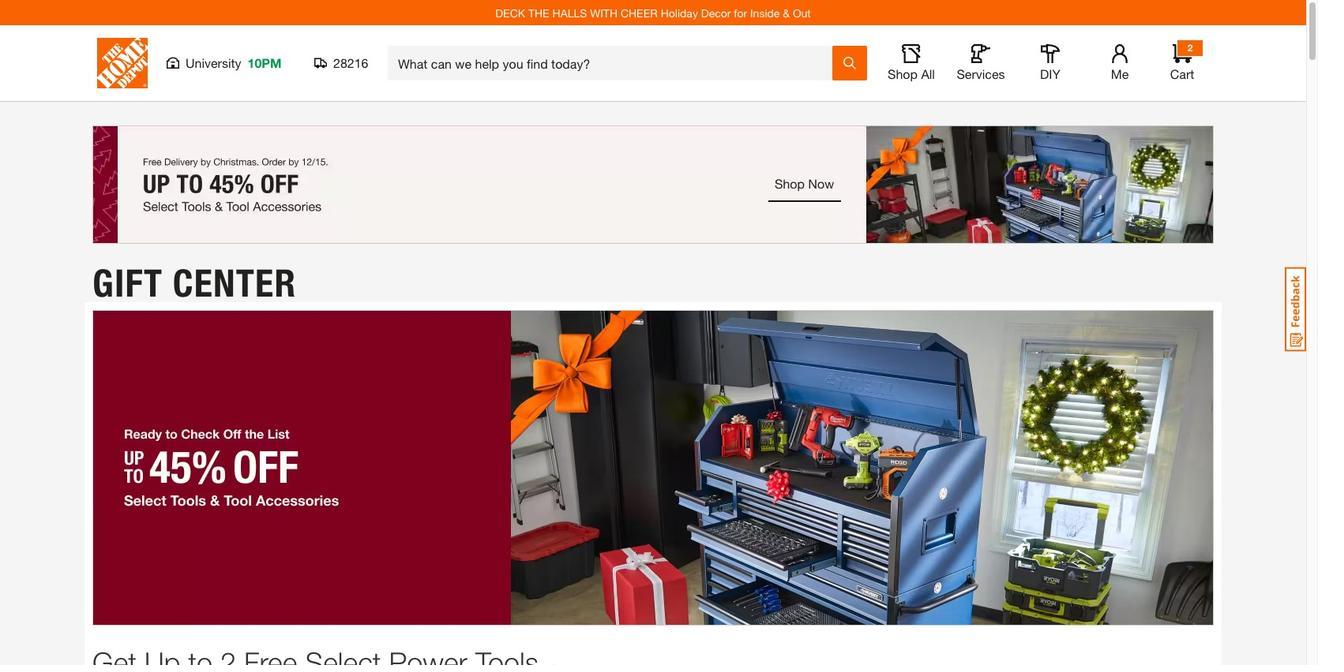 Task type: vqa. For each thing, say whether or not it's contained in the screenshot.
Deck The Halls With Cheer Holiday Decor For Inside & Out
yes



Task type: describe. For each thing, give the bounding box(es) containing it.
gift center
[[92, 260, 296, 306]]

cart 2
[[1170, 42, 1194, 81]]

services
[[957, 66, 1005, 81]]

inside
[[750, 6, 780, 19]]

What can we help you find today? search field
[[398, 47, 832, 80]]

shop all button
[[886, 44, 937, 82]]

&
[[783, 6, 790, 19]]

me button
[[1095, 44, 1145, 82]]

ready to check off the list. up to 45% off select tools & tool accessories image
[[92, 310, 1214, 626]]

all
[[921, 66, 935, 81]]

the home depot logo image
[[97, 38, 148, 88]]

out
[[793, 6, 811, 19]]

diy button
[[1025, 44, 1076, 82]]

shop
[[888, 66, 918, 81]]

decor
[[701, 6, 731, 19]]

deck the halls with cheer holiday decor for inside & out link
[[495, 6, 811, 19]]

deck the halls with cheer holiday decor for inside & out
[[495, 6, 811, 19]]

deck
[[495, 6, 525, 19]]



Task type: locate. For each thing, give the bounding box(es) containing it.
the
[[528, 6, 549, 19]]

halls
[[553, 6, 587, 19]]

28216
[[333, 55, 368, 70]]

for
[[734, 6, 747, 19]]

10pm
[[248, 55, 282, 70]]

university 10pm
[[186, 55, 282, 70]]

services button
[[956, 44, 1006, 82]]

2
[[1188, 42, 1193, 54]]

sponsored banner image
[[92, 126, 1214, 244]]

holiday
[[661, 6, 698, 19]]

shop all
[[888, 66, 935, 81]]

center
[[173, 260, 296, 306]]

diy
[[1040, 66, 1061, 81]]

with
[[590, 6, 618, 19]]

gift
[[92, 260, 163, 306]]

cart
[[1170, 66, 1194, 81]]

cheer
[[621, 6, 658, 19]]

feedback link image
[[1285, 267, 1306, 352]]

28216 button
[[314, 55, 369, 71]]

university
[[186, 55, 241, 70]]

me
[[1111, 66, 1129, 81]]



